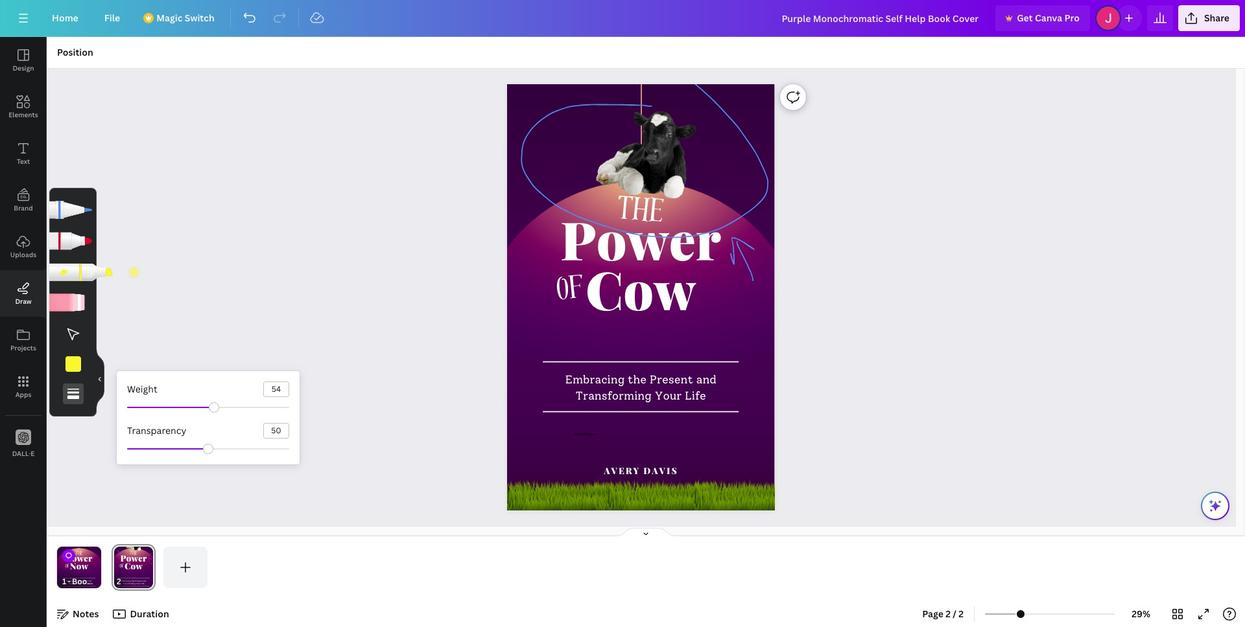Task type: locate. For each thing, give the bounding box(es) containing it.
29% button
[[1120, 604, 1162, 625]]

serif
[[580, 432, 586, 436]]

0 horizontal spatial 2
[[946, 608, 951, 621]]

and
[[696, 373, 717, 387], [88, 581, 92, 583]]

brand button
[[0, 177, 47, 224]]

uploads button
[[0, 224, 47, 270]]

elements
[[9, 110, 38, 119]]

1 horizontal spatial transforming
[[576, 389, 652, 403]]

0 vertical spatial embracing
[[565, 373, 625, 387]]

of
[[555, 264, 587, 320], [65, 562, 70, 572]]

get canva pro button
[[996, 5, 1090, 31]]

1 vertical spatial embracing the present and transforming your life
[[67, 581, 92, 585]]

0 horizontal spatial present
[[81, 581, 88, 583]]

davis
[[644, 465, 678, 477]]

projects button
[[0, 317, 47, 364]]

notes
[[73, 608, 99, 621]]

file button
[[94, 5, 130, 31]]

0 vertical spatial transforming
[[576, 389, 652, 403]]

page 2 / 2
[[922, 608, 964, 621]]

embracing
[[565, 373, 625, 387], [67, 581, 76, 583]]

2 right /
[[959, 608, 964, 621]]

0 horizontal spatial of
[[65, 562, 70, 572]]

1 vertical spatial life
[[86, 583, 90, 585]]

position button
[[52, 42, 98, 63]]

of inside of the
[[65, 562, 70, 572]]

/
[[953, 608, 957, 621]]

position
[[57, 46, 93, 58]]

share
[[1204, 12, 1230, 24]]

embracing up display
[[565, 373, 625, 387]]

hide pages image
[[615, 528, 677, 538]]

the inside of the
[[75, 549, 83, 559]]

power
[[561, 204, 721, 274], [66, 553, 92, 564]]

1 vertical spatial and
[[88, 581, 92, 583]]

0 vertical spatial power
[[561, 204, 721, 274]]

2 left /
[[946, 608, 951, 621]]

hide image
[[96, 348, 104, 410]]

page
[[922, 608, 943, 621]]

1 vertical spatial present
[[81, 581, 88, 583]]

draw
[[15, 297, 32, 306]]

dall·e
[[12, 449, 35, 458]]

magic switch button
[[136, 5, 225, 31]]

1 vertical spatial your
[[81, 583, 86, 585]]

1 horizontal spatial embracing the present and transforming your life
[[565, 373, 717, 403]]

transforming down 'now'
[[68, 583, 81, 585]]

0 vertical spatial of
[[555, 264, 587, 320]]

the
[[615, 184, 666, 242], [628, 373, 647, 387], [75, 549, 83, 559], [77, 581, 80, 583]]

duration
[[130, 608, 169, 621]]

1 vertical spatial power
[[66, 553, 92, 564]]

0 horizontal spatial embracing
[[67, 581, 76, 583]]

design button
[[0, 37, 47, 84]]

Page title text field
[[127, 576, 132, 589]]

power for now
[[66, 553, 92, 564]]

duration button
[[109, 604, 174, 625]]

present
[[650, 373, 693, 387], [81, 581, 88, 583]]

1 horizontal spatial embracing
[[565, 373, 625, 387]]

0 horizontal spatial embracing the present and transforming your life
[[67, 581, 92, 585]]

design
[[13, 64, 34, 73]]

1 horizontal spatial your
[[655, 389, 682, 403]]

1 vertical spatial of
[[65, 562, 70, 572]]

life
[[685, 389, 706, 403], [86, 583, 90, 585]]

Design title text field
[[771, 5, 990, 31]]

embracing down 'now'
[[67, 581, 76, 583]]

1 vertical spatial embracing
[[67, 581, 76, 583]]

1 horizontal spatial of
[[555, 264, 587, 320]]

your
[[655, 389, 682, 403], [81, 583, 86, 585]]

2
[[946, 608, 951, 621], [959, 608, 964, 621]]

transforming
[[576, 389, 652, 403], [68, 583, 81, 585]]

home link
[[42, 5, 89, 31]]

home
[[52, 12, 78, 24]]

elements button
[[0, 84, 47, 130]]

0 vertical spatial and
[[696, 373, 717, 387]]

1 horizontal spatial and
[[696, 373, 717, 387]]

1 horizontal spatial power
[[561, 204, 721, 274]]

of for of
[[555, 264, 587, 320]]

embracing the present and transforming your life
[[565, 373, 717, 403], [67, 581, 92, 585]]

page 2 / 2 button
[[917, 604, 969, 625]]

notes button
[[52, 604, 104, 625]]

0 horizontal spatial your
[[81, 583, 86, 585]]

1 horizontal spatial 2
[[959, 608, 964, 621]]

1 horizontal spatial present
[[650, 373, 693, 387]]

0 horizontal spatial power
[[66, 553, 92, 564]]

transforming up display
[[576, 389, 652, 403]]

0 vertical spatial life
[[685, 389, 706, 403]]

0 horizontal spatial transforming
[[68, 583, 81, 585]]



Task type: vqa. For each thing, say whether or not it's contained in the screenshot.
second 2 from the right
yes



Task type: describe. For each thing, give the bounding box(es) containing it.
0 horizontal spatial and
[[88, 581, 92, 583]]

get
[[1017, 12, 1033, 24]]

dm serif display
[[574, 432, 596, 436]]

of for of the
[[65, 562, 70, 572]]

main menu bar
[[0, 0, 1245, 37]]

transparency
[[127, 425, 186, 437]]

0 vertical spatial embracing the present and transforming your life
[[565, 373, 717, 403]]

Weight text field
[[264, 383, 289, 397]]

canva
[[1035, 12, 1062, 24]]

29%
[[1132, 608, 1150, 621]]

canva assistant image
[[1208, 499, 1223, 514]]

0 horizontal spatial life
[[86, 583, 90, 585]]

cow
[[586, 253, 696, 324]]

power now
[[66, 553, 92, 572]]

dm
[[574, 432, 579, 436]]

Transparency text field
[[264, 424, 289, 438]]

display
[[587, 432, 596, 436]]

page 2 image
[[112, 547, 156, 589]]

text
[[17, 157, 30, 166]]

magic
[[156, 12, 183, 24]]

avery davis
[[604, 465, 678, 477]]

get canva pro
[[1017, 12, 1080, 24]]

magic switch
[[156, 12, 214, 24]]

apps button
[[0, 364, 47, 411]]

side panel tab list
[[0, 37, 47, 468]]

pro
[[1065, 12, 1080, 24]]

projects
[[10, 344, 36, 353]]

#fff234 image
[[65, 357, 81, 372]]

0 vertical spatial your
[[655, 389, 682, 403]]

now
[[70, 561, 88, 572]]

2 2 from the left
[[959, 608, 964, 621]]

power for cow
[[561, 204, 721, 274]]

1 vertical spatial transforming
[[68, 583, 81, 585]]

apps
[[15, 390, 31, 399]]

dall·e button
[[0, 421, 47, 468]]

1 horizontal spatial life
[[685, 389, 706, 403]]

1 2 from the left
[[946, 608, 951, 621]]

file
[[104, 12, 120, 24]]

of the
[[65, 549, 83, 572]]

power cow
[[561, 204, 721, 324]]

avery
[[604, 465, 640, 477]]

switch
[[185, 12, 214, 24]]

weight
[[127, 383, 157, 396]]

0 vertical spatial present
[[650, 373, 693, 387]]

brand
[[14, 204, 33, 213]]

draw button
[[0, 270, 47, 317]]

uploads
[[10, 250, 36, 259]]

text button
[[0, 130, 47, 177]]

share button
[[1178, 5, 1240, 31]]



